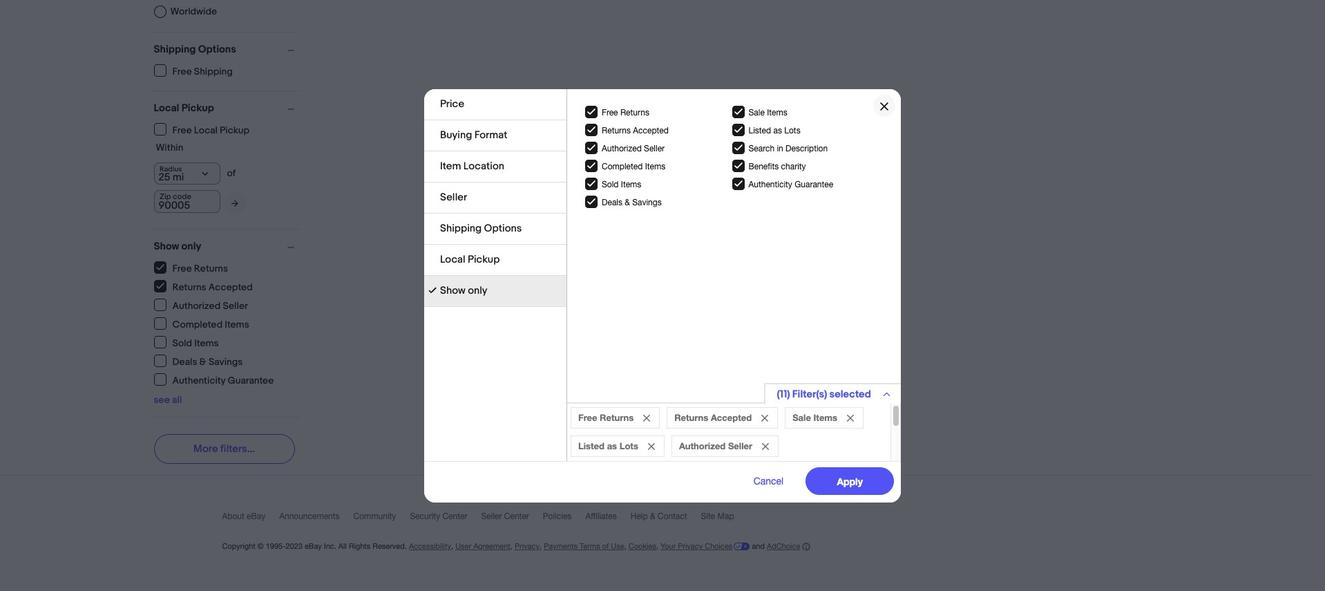Task type: vqa. For each thing, say whether or not it's contained in the screenshot.
$1,272.00
no



Task type: locate. For each thing, give the bounding box(es) containing it.
0 horizontal spatial show
[[154, 240, 179, 253]]

0 horizontal spatial savings
[[209, 356, 243, 367]]

deals & savings
[[602, 197, 662, 207], [172, 356, 243, 367]]

center right security
[[443, 512, 468, 521]]

see all
[[154, 394, 182, 406]]

shipping options
[[154, 43, 236, 56], [440, 222, 522, 235]]

0 horizontal spatial &
[[199, 356, 207, 367]]

0 vertical spatial pickup
[[182, 102, 214, 115]]

1 vertical spatial local pickup
[[440, 253, 500, 266]]

1 horizontal spatial returns accepted
[[602, 125, 669, 135]]

shipping options inside tab list
[[440, 222, 522, 235]]

of up apply within filter image
[[227, 167, 236, 179]]

listed
[[749, 125, 772, 135], [579, 440, 605, 451]]

free returns
[[602, 107, 650, 117], [172, 262, 228, 274], [579, 412, 634, 423]]

community link
[[354, 512, 410, 527]]

2 horizontal spatial accepted
[[711, 412, 752, 423]]

show up free returns link
[[154, 240, 179, 253]]

guarantee down deals & savings link
[[228, 374, 274, 386]]

description
[[786, 143, 828, 153]]

only right filter applied icon
[[468, 284, 488, 297]]

seller inside tab list
[[440, 190, 467, 204]]

0 vertical spatial ebay
[[247, 512, 266, 521]]

ebay
[[247, 512, 266, 521], [305, 542, 322, 550]]

ebay right about
[[247, 512, 266, 521]]

1 vertical spatial show
[[440, 284, 466, 297]]

show only up free returns link
[[154, 240, 201, 253]]

shipping down item
[[440, 222, 482, 235]]

1 horizontal spatial authorized
[[602, 143, 642, 153]]

authenticity down deals & savings link
[[172, 374, 226, 386]]

only up free returns link
[[182, 240, 201, 253]]

local inside tab list
[[440, 253, 466, 266]]

local up within
[[154, 102, 179, 115]]

shipping options down location
[[440, 222, 522, 235]]

authenticity down "benefits" in the right top of the page
[[749, 179, 793, 189]]

shipping down shipping options 'dropdown button'
[[194, 65, 233, 77]]

1 horizontal spatial deals
[[602, 197, 623, 207]]

0 horizontal spatial listed
[[579, 440, 605, 451]]

authorized seller
[[602, 143, 665, 153], [172, 300, 248, 311], [679, 440, 753, 451]]

announcements
[[279, 512, 340, 521]]

deals & savings link
[[154, 355, 243, 367]]

show only right filter applied icon
[[440, 284, 488, 297]]

deals
[[602, 197, 623, 207], [172, 356, 197, 367]]

0 vertical spatial &
[[625, 197, 630, 207]]

2 , from the left
[[511, 542, 513, 550]]

1 vertical spatial pickup
[[220, 124, 250, 136]]

, left user
[[451, 542, 454, 550]]

1 horizontal spatial local pickup
[[440, 253, 500, 266]]

lots left remove filter - show only - listed as lots icon
[[620, 440, 639, 451]]

listed as lots
[[749, 125, 801, 135], [579, 440, 639, 451]]

2 vertical spatial local
[[440, 253, 466, 266]]

show right filter applied icon
[[440, 284, 466, 297]]

authenticity inside dialog
[[749, 179, 793, 189]]

as left remove filter - show only - listed as lots icon
[[607, 440, 617, 451]]

local pickup up show only tab
[[440, 253, 500, 266]]

show only
[[154, 240, 201, 253], [440, 284, 488, 297]]

, left 'privacy' link
[[511, 542, 513, 550]]

0 horizontal spatial guarantee
[[228, 374, 274, 386]]

1 horizontal spatial sold items
[[602, 179, 642, 189]]

1 horizontal spatial lots
[[785, 125, 801, 135]]

0 vertical spatial authenticity guarantee
[[749, 179, 834, 189]]

item location
[[440, 159, 505, 172]]

0 vertical spatial guarantee
[[795, 179, 834, 189]]

pickup inside tab list
[[468, 253, 500, 266]]

center up 'privacy' link
[[504, 512, 529, 521]]

sale
[[749, 107, 765, 117], [793, 412, 811, 423]]

items
[[767, 107, 788, 117], [645, 161, 666, 171], [621, 179, 642, 189], [225, 318, 249, 330], [194, 337, 219, 349], [814, 412, 838, 423]]

2 vertical spatial shipping
[[440, 222, 482, 235]]

cancel
[[754, 475, 784, 486]]

0 vertical spatial deals & savings
[[602, 197, 662, 207]]

1 privacy from the left
[[515, 542, 540, 550]]

0 horizontal spatial show only
[[154, 240, 201, 253]]

0 vertical spatial deals
[[602, 197, 623, 207]]

0 vertical spatial completed
[[602, 161, 643, 171]]

lots up search in description
[[785, 125, 801, 135]]

announcements link
[[279, 512, 354, 527]]

worldwide
[[170, 6, 217, 17]]

2 center from the left
[[504, 512, 529, 521]]

1 horizontal spatial authenticity guarantee
[[749, 179, 834, 189]]

benefits charity
[[749, 161, 806, 171]]

0 vertical spatial completed items
[[602, 161, 666, 171]]

1 horizontal spatial show only
[[440, 284, 488, 297]]

1 vertical spatial authorized seller
[[172, 300, 248, 311]]

1 vertical spatial listed as lots
[[579, 440, 639, 451]]

0 horizontal spatial pickup
[[182, 102, 214, 115]]

listed as lots left remove filter - show only - listed as lots icon
[[579, 440, 639, 451]]

1 vertical spatial accepted
[[209, 281, 253, 293]]

dialog
[[0, 0, 1326, 591]]

1 vertical spatial local
[[194, 124, 218, 136]]

4 , from the left
[[625, 542, 627, 550]]

1 vertical spatial sale
[[793, 412, 811, 423]]

1 horizontal spatial savings
[[633, 197, 662, 207]]

0 horizontal spatial deals & savings
[[172, 356, 243, 367]]

1 horizontal spatial show
[[440, 284, 466, 297]]

pickup
[[182, 102, 214, 115], [220, 124, 250, 136], [468, 253, 500, 266]]

1 vertical spatial authenticity guarantee
[[172, 374, 274, 386]]

shipping up free shipping link
[[154, 43, 196, 56]]

listed as lots up in
[[749, 125, 801, 135]]

lots
[[785, 125, 801, 135], [620, 440, 639, 451]]

1 horizontal spatial sale
[[793, 412, 811, 423]]

in
[[777, 143, 784, 153]]

local pickup button
[[154, 102, 300, 115]]

local
[[154, 102, 179, 115], [194, 124, 218, 136], [440, 253, 466, 266]]

1 horizontal spatial authenticity
[[749, 179, 793, 189]]

0 vertical spatial sold
[[602, 179, 619, 189]]

tab list
[[424, 89, 567, 307]]

map
[[718, 512, 734, 521]]

1 vertical spatial shipping options
[[440, 222, 522, 235]]

adchoice link
[[767, 542, 811, 551]]

local up show only tab
[[440, 253, 466, 266]]

center for seller center
[[504, 512, 529, 521]]

and
[[752, 542, 765, 550]]

sale up search
[[749, 107, 765, 117]]

2 vertical spatial pickup
[[468, 253, 500, 266]]

authenticity guarantee down charity
[[749, 179, 834, 189]]

privacy right your
[[678, 542, 703, 550]]

free shipping link
[[154, 64, 233, 77]]

use
[[611, 542, 625, 550]]

1 horizontal spatial completed items
[[602, 161, 666, 171]]

0 vertical spatial only
[[182, 240, 201, 253]]

sold items
[[602, 179, 642, 189], [172, 337, 219, 349]]

, left your
[[657, 542, 659, 550]]

adchoice
[[767, 542, 801, 550]]

help
[[631, 512, 648, 521]]

2023
[[286, 542, 303, 550]]

pickup up free local pickup link
[[182, 102, 214, 115]]

None text field
[[154, 190, 220, 213]]

0 horizontal spatial authorized seller
[[172, 300, 248, 311]]

2 vertical spatial returns accepted
[[675, 412, 752, 423]]

inc.
[[324, 542, 336, 550]]

free for free local pickup link
[[172, 124, 192, 136]]

remove filter - show only - free returns image
[[644, 414, 651, 421]]

choices
[[705, 542, 733, 550]]

as up in
[[774, 125, 782, 135]]

completed items
[[602, 161, 666, 171], [172, 318, 249, 330]]

0 vertical spatial authenticity
[[749, 179, 793, 189]]

sale down filter(s)
[[793, 412, 811, 423]]

returns accepted link
[[154, 280, 254, 293]]

2 privacy from the left
[[678, 542, 703, 550]]

contact
[[658, 512, 687, 521]]

authenticity guarantee down deals & savings link
[[172, 374, 274, 386]]

0 horizontal spatial listed as lots
[[579, 440, 639, 451]]

remove filter - show only - listed as lots image
[[648, 443, 655, 450]]

seller
[[644, 143, 665, 153], [440, 190, 467, 204], [223, 300, 248, 311], [729, 440, 753, 451], [481, 512, 502, 521]]

options up free shipping
[[198, 43, 236, 56]]

0 vertical spatial authorized
[[602, 143, 642, 153]]

privacy down seller center link
[[515, 542, 540, 550]]

privacy
[[515, 542, 540, 550], [678, 542, 703, 550]]

2 horizontal spatial local
[[440, 253, 466, 266]]

0 vertical spatial as
[[774, 125, 782, 135]]

about ebay link
[[222, 512, 279, 527]]

2 vertical spatial free returns
[[579, 412, 634, 423]]

sold items link
[[154, 336, 220, 349]]

options
[[198, 43, 236, 56], [484, 222, 522, 235]]

remove filter - show only - authorized seller image
[[762, 443, 769, 450]]

0 horizontal spatial completed items
[[172, 318, 249, 330]]

0 horizontal spatial as
[[607, 440, 617, 451]]

ebay left inc.
[[305, 542, 322, 550]]

copyright
[[222, 542, 256, 550]]

seller center link
[[481, 512, 543, 527]]

,
[[451, 542, 454, 550], [511, 542, 513, 550], [540, 542, 542, 550], [625, 542, 627, 550], [657, 542, 659, 550]]

tab list containing price
[[424, 89, 567, 307]]

show
[[154, 240, 179, 253], [440, 284, 466, 297]]

sold
[[602, 179, 619, 189], [172, 337, 192, 349]]

policies link
[[543, 512, 586, 527]]

, left cookies
[[625, 542, 627, 550]]

0 vertical spatial sold items
[[602, 179, 642, 189]]

local down local pickup dropdown button
[[194, 124, 218, 136]]

0 vertical spatial of
[[227, 167, 236, 179]]

listed left remove filter - show only - listed as lots icon
[[579, 440, 605, 451]]

0 horizontal spatial returns accepted
[[172, 281, 253, 293]]

1 center from the left
[[443, 512, 468, 521]]

1 horizontal spatial options
[[484, 222, 522, 235]]

savings
[[633, 197, 662, 207], [209, 356, 243, 367]]

security center link
[[410, 512, 481, 527]]

as
[[774, 125, 782, 135], [607, 440, 617, 451]]

1 horizontal spatial completed
[[602, 161, 643, 171]]

0 vertical spatial show
[[154, 240, 179, 253]]

0 horizontal spatial local pickup
[[154, 102, 214, 115]]

of left use at the left of page
[[603, 542, 609, 550]]

item
[[440, 159, 461, 172]]

1 horizontal spatial sold
[[602, 179, 619, 189]]

price
[[440, 97, 465, 110]]

affiliates link
[[586, 512, 631, 527]]

free returns inside free returns link
[[172, 262, 228, 274]]

authorized
[[602, 143, 642, 153], [172, 300, 221, 311], [679, 440, 726, 451]]

options up show only tab
[[484, 222, 522, 235]]

show inside tab
[[440, 284, 466, 297]]

returns
[[621, 107, 650, 117], [602, 125, 631, 135], [194, 262, 228, 274], [172, 281, 206, 293], [600, 412, 634, 423], [675, 412, 709, 423]]

1 vertical spatial deals
[[172, 356, 197, 367]]

pickup down local pickup dropdown button
[[220, 124, 250, 136]]

sold items inside dialog
[[602, 179, 642, 189]]

guarantee down charity
[[795, 179, 834, 189]]

©
[[258, 542, 264, 550]]

deals & savings inside dialog
[[602, 197, 662, 207]]

1 vertical spatial deals & savings
[[172, 356, 243, 367]]

authenticity
[[749, 179, 793, 189], [172, 374, 226, 386]]

remove filter - show only - sale items image
[[848, 414, 854, 421]]

within
[[156, 142, 183, 153]]

rights
[[349, 542, 371, 550]]

pickup up show only tab
[[468, 253, 500, 266]]

0 vertical spatial sale items
[[749, 107, 788, 117]]

listed up search
[[749, 125, 772, 135]]

savings inside dialog
[[633, 197, 662, 207]]

1 horizontal spatial accepted
[[633, 125, 669, 135]]

tab list inside dialog
[[424, 89, 567, 307]]

0 horizontal spatial authenticity guarantee
[[172, 374, 274, 386]]

accepted
[[633, 125, 669, 135], [209, 281, 253, 293], [711, 412, 752, 423]]

1 horizontal spatial sale items
[[793, 412, 838, 423]]

1 vertical spatial completed
[[172, 318, 223, 330]]

1 horizontal spatial of
[[603, 542, 609, 550]]

1 horizontal spatial as
[[774, 125, 782, 135]]

1 horizontal spatial ebay
[[305, 542, 322, 550]]

sale items up search
[[749, 107, 788, 117]]

authenticity guarantee
[[749, 179, 834, 189], [172, 374, 274, 386]]

local pickup up free local pickup link
[[154, 102, 214, 115]]

sale items down filter(s)
[[793, 412, 838, 423]]

local pickup
[[154, 102, 214, 115], [440, 253, 500, 266]]

0 horizontal spatial authorized
[[172, 300, 221, 311]]

, left payments
[[540, 542, 542, 550]]

accessibility
[[409, 542, 451, 550]]

3 , from the left
[[540, 542, 542, 550]]

shipping options up free shipping link
[[154, 43, 236, 56]]

0 horizontal spatial center
[[443, 512, 468, 521]]

returns accepted
[[602, 125, 669, 135], [172, 281, 253, 293], [675, 412, 752, 423]]



Task type: describe. For each thing, give the bounding box(es) containing it.
user
[[456, 542, 472, 550]]

free returns link
[[154, 261, 229, 274]]

show only button
[[154, 240, 300, 253]]

0 horizontal spatial deals
[[172, 356, 197, 367]]

privacy link
[[515, 542, 540, 550]]

terms
[[580, 542, 600, 550]]

search
[[749, 143, 775, 153]]

buying format
[[440, 128, 508, 141]]

filter applied image
[[429, 286, 437, 294]]

0 horizontal spatial sold
[[172, 337, 192, 349]]

completed items link
[[154, 317, 250, 330]]

0 vertical spatial listed
[[749, 125, 772, 135]]

0 horizontal spatial completed
[[172, 318, 223, 330]]

0 horizontal spatial of
[[227, 167, 236, 179]]

see
[[154, 394, 170, 406]]

2 horizontal spatial authorized
[[679, 440, 726, 451]]

copyright © 1995-2023 ebay inc. all rights reserved. accessibility , user agreement , privacy , payments terms of use , cookies , your privacy choices
[[222, 542, 733, 550]]

apply
[[837, 475, 863, 487]]

free for free shipping link
[[172, 65, 192, 77]]

affiliates
[[586, 512, 617, 521]]

1 horizontal spatial local
[[194, 124, 218, 136]]

show only tab
[[424, 275, 567, 307]]

5 , from the left
[[657, 542, 659, 550]]

deals inside dialog
[[602, 197, 623, 207]]

& inside dialog
[[625, 197, 630, 207]]

filter(s)
[[793, 387, 828, 401]]

site
[[701, 512, 716, 521]]

your
[[661, 542, 676, 550]]

0 horizontal spatial only
[[182, 240, 201, 253]]

0 vertical spatial listed as lots
[[749, 125, 801, 135]]

about ebay
[[222, 512, 266, 521]]

0 vertical spatial shipping
[[154, 43, 196, 56]]

show only inside tab
[[440, 284, 488, 297]]

0 vertical spatial lots
[[785, 125, 801, 135]]

1 vertical spatial options
[[484, 222, 522, 235]]

center for security center
[[443, 512, 468, 521]]

community
[[354, 512, 396, 521]]

0 horizontal spatial local
[[154, 102, 179, 115]]

0 vertical spatial returns accepted
[[602, 125, 669, 135]]

1995-
[[266, 542, 286, 550]]

1 vertical spatial completed items
[[172, 318, 249, 330]]

free shipping
[[172, 65, 233, 77]]

help & contact
[[631, 512, 687, 521]]

location
[[464, 159, 505, 172]]

1 vertical spatial guarantee
[[228, 374, 274, 386]]

filters...
[[220, 442, 255, 456]]

1 vertical spatial sale items
[[793, 412, 838, 423]]

remove filter - show only - returns accepted image
[[762, 414, 769, 421]]

2 vertical spatial &
[[650, 512, 656, 521]]

0 horizontal spatial authenticity
[[172, 374, 226, 386]]

buying
[[440, 128, 472, 141]]

more
[[194, 442, 218, 456]]

1 vertical spatial lots
[[620, 440, 639, 451]]

benefits
[[749, 161, 779, 171]]

1 vertical spatial returns accepted
[[172, 281, 253, 293]]

site map
[[701, 512, 734, 521]]

see all button
[[154, 394, 182, 406]]

free local pickup
[[172, 124, 250, 136]]

authenticity guarantee link
[[154, 373, 275, 386]]

dialog containing price
[[0, 0, 1326, 591]]

free local pickup link
[[154, 123, 250, 136]]

only inside tab
[[468, 284, 488, 297]]

0 horizontal spatial options
[[198, 43, 236, 56]]

selected
[[830, 387, 872, 401]]

1 vertical spatial &
[[199, 356, 207, 367]]

2 horizontal spatial returns accepted
[[675, 412, 752, 423]]

payments
[[544, 542, 578, 550]]

0 horizontal spatial accepted
[[209, 281, 253, 293]]

0 vertical spatial accepted
[[633, 125, 669, 135]]

search in description
[[749, 143, 828, 153]]

format
[[475, 128, 508, 141]]

0 vertical spatial shipping options
[[154, 43, 236, 56]]

free for free returns link
[[172, 262, 192, 274]]

pickup inside free local pickup link
[[220, 124, 250, 136]]

policies
[[543, 512, 572, 521]]

1 vertical spatial ebay
[[305, 542, 322, 550]]

0 horizontal spatial sale
[[749, 107, 765, 117]]

agreement
[[474, 542, 511, 550]]

authorized seller inside authorized seller link
[[172, 300, 248, 311]]

more filters...
[[194, 442, 255, 456]]

0 vertical spatial local pickup
[[154, 102, 214, 115]]

shipping options button
[[154, 43, 300, 56]]

(11) filter(s) selected
[[777, 387, 872, 401]]

authorized seller link
[[154, 299, 249, 311]]

0 horizontal spatial sold items
[[172, 337, 219, 349]]

seller center
[[481, 512, 529, 521]]

cookies link
[[629, 542, 657, 550]]

help & contact link
[[631, 512, 701, 527]]

1 vertical spatial shipping
[[194, 65, 233, 77]]

0 vertical spatial show only
[[154, 240, 201, 253]]

payments terms of use link
[[544, 542, 625, 550]]

your privacy choices link
[[661, 542, 750, 550]]

deals & savings inside deals & savings link
[[172, 356, 243, 367]]

reserved.
[[373, 542, 407, 550]]

2 vertical spatial authorized seller
[[679, 440, 753, 451]]

0 horizontal spatial ebay
[[247, 512, 266, 521]]

charity
[[782, 161, 806, 171]]

1 , from the left
[[451, 542, 454, 550]]

1 horizontal spatial guarantee
[[795, 179, 834, 189]]

apply button
[[806, 467, 894, 495]]

1 vertical spatial savings
[[209, 356, 243, 367]]

about
[[222, 512, 245, 521]]

security center
[[410, 512, 468, 521]]

1 vertical spatial of
[[603, 542, 609, 550]]

user agreement link
[[456, 542, 511, 550]]

0 vertical spatial free returns
[[602, 107, 650, 117]]

security
[[410, 512, 440, 521]]

(11)
[[777, 387, 790, 401]]

all
[[339, 542, 347, 550]]

more filters... button
[[154, 434, 295, 464]]

cancel button
[[739, 467, 799, 495]]

1 horizontal spatial authorized seller
[[602, 143, 665, 153]]

site map link
[[701, 512, 748, 527]]

sold inside dialog
[[602, 179, 619, 189]]

1 vertical spatial authorized
[[172, 300, 221, 311]]

1 vertical spatial as
[[607, 440, 617, 451]]

worldwide link
[[154, 6, 217, 18]]

and adchoice
[[750, 542, 801, 550]]

(11) filter(s) selected button
[[764, 383, 901, 404]]

apply within filter image
[[231, 199, 238, 208]]

accessibility link
[[409, 542, 451, 550]]

1 vertical spatial listed
[[579, 440, 605, 451]]

cookies
[[629, 542, 657, 550]]

all
[[172, 394, 182, 406]]



